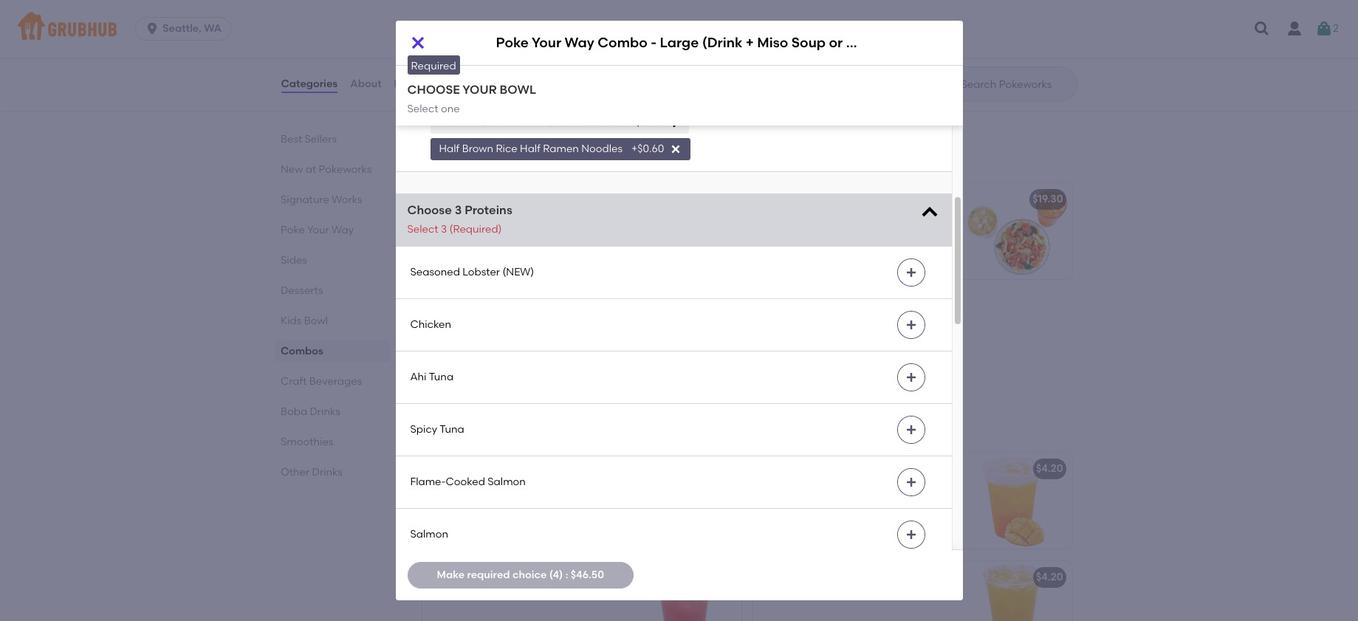 Task type: describe. For each thing, give the bounding box(es) containing it.
1 horizontal spatial soup
[[792, 34, 826, 51]]

-
[[651, 34, 657, 51]]

choose your bowl select one
[[407, 83, 536, 115]]

choose for bowl
[[407, 83, 460, 97]]

2 inside mix up to 2 proteins with your choice of base, mix-ins, toppings, and flavor.
[[809, 214, 815, 226]]

kids bowl
[[280, 315, 327, 327]]

chicken or tofu with white rice, sweet corn, mandarin orange, edamame, surimi salad, wonton crisps, and pokeworks classic
[[431, 53, 592, 110]]

toppings, inside mix up to 2 proteins with your choice of base, mix-ins, toppings, and flavor.
[[845, 229, 892, 241]]

0 horizontal spatial beverages
[[309, 375, 362, 388]]

signature for signature works combo (drink + miso soup or kettle chips)
[[431, 193, 480, 206]]

white for half white rice half salad
[[462, 63, 491, 75]]

your for bowl
[[463, 83, 497, 97]]

bowl
[[500, 83, 536, 97]]

seattle, wa button
[[135, 17, 237, 41]]

choose 3 proteins select 3 (required)
[[407, 203, 512, 235]]

lilikoi lemonade
[[431, 463, 517, 475]]

sellers
[[304, 133, 336, 145]]

brown for half brown rice half salad
[[642, 63, 673, 75]]

1 horizontal spatial kettle
[[846, 34, 885, 51]]

1 vertical spatial soup
[[624, 193, 650, 206]]

three proteins with your choice of mix ins, toppings, and flavor.
[[431, 322, 599, 350]]

flavor. inside three proteins with your choice of mix ins, toppings, and flavor.
[[542, 337, 572, 350]]

desserts
[[280, 284, 323, 297]]

1 horizontal spatial combo
[[598, 34, 648, 51]]

1 horizontal spatial salmon
[[488, 475, 526, 488]]

0 vertical spatial 3
[[455, 203, 462, 217]]

(4)
[[549, 569, 563, 581]]

(required)
[[449, 223, 502, 235]]

best sellers
[[280, 133, 336, 145]]

with inside chicken or tofu with white rice, sweet corn, mandarin orange, edamame, surimi salad, wonton crisps, and pokeworks classic
[[510, 53, 531, 65]]

2 half from the left
[[549, 20, 576, 32]]

strawberry lemonade image
[[630, 561, 741, 621]]

make required choice (4) : $46.50
[[437, 569, 604, 581]]

categories button
[[280, 58, 338, 111]]

cooked
[[446, 475, 485, 488]]

1 vertical spatial pokeworks
[[318, 163, 371, 176]]

1 vertical spatial miso
[[598, 193, 622, 206]]

ins, inside three proteins with your choice of mix ins, toppings, and flavor.
[[451, 337, 467, 350]]

main navigation navigation
[[0, 0, 1358, 58]]

rice for half white rice half salad
[[494, 63, 515, 75]]

three proteins with your choice of mix ins, toppings, and flavor. button
[[422, 292, 741, 388]]

signature for signature works
[[280, 193, 329, 206]]

1 vertical spatial combos
[[280, 345, 323, 357]]

1 vertical spatial 3
[[441, 223, 447, 235]]

2 button
[[1315, 16, 1339, 42]]

seattle, wa
[[163, 22, 222, 35]]

smoothies
[[280, 436, 333, 448]]

wa
[[204, 22, 222, 35]]

rice,
[[563, 53, 584, 65]]

+$0.60 for half white rice half ramen noodles
[[629, 116, 662, 128]]

crisps,
[[431, 98, 463, 110]]

$46.50
[[571, 569, 604, 581]]

salad for half white rice half salad
[[541, 63, 570, 75]]

seasoned lobster (new)
[[410, 266, 534, 278]]

1 vertical spatial combo
[[517, 193, 554, 206]]

your for half
[[478, 20, 507, 32]]

mix
[[431, 337, 449, 350]]

&
[[539, 20, 547, 32]]

half brown rice half salad
[[619, 63, 752, 75]]

1 vertical spatial beverages
[[464, 418, 546, 437]]

salad,
[[521, 83, 552, 95]]

about
[[350, 77, 382, 90]]

strawberry lemonade
[[431, 571, 544, 584]]

signature works combo (drink + miso soup or kettle chips)
[[431, 193, 731, 206]]

0 vertical spatial or
[[829, 34, 843, 51]]

boba drinks
[[280, 405, 340, 418]]

mandarin
[[491, 68, 540, 80]]

+$0.60 for half brown rice half ramen noodles
[[631, 143, 664, 155]]

bowl
[[304, 315, 327, 327]]

flavor. inside mix up to 2 proteins with your choice of base, mix-ins, toppings, and flavor.
[[762, 244, 792, 256]]

:
[[565, 569, 568, 581]]

ins, inside mix up to 2 proteins with your choice of base, mix-ins, toppings, and flavor.
[[826, 229, 842, 241]]

ahi
[[410, 371, 427, 383]]

choice inside mix up to 2 proteins with your choice of base, mix-ins, toppings, and flavor.
[[909, 214, 942, 226]]

to
[[797, 214, 807, 226]]

noodles for half brown rice half ramen noodles
[[581, 143, 623, 155]]

$19.30 for $19.30 +
[[698, 193, 729, 206]]

strawberry
[[431, 571, 487, 584]]

mix-
[[804, 229, 826, 241]]

Search Pokeworks search field
[[960, 78, 1073, 92]]

white
[[533, 53, 560, 65]]

lilikoi
[[431, 463, 460, 475]]

2 vertical spatial choice
[[512, 569, 547, 581]]

drinks for boba drinks
[[309, 405, 340, 418]]

way for poke your way
[[331, 224, 353, 236]]

strawberry lemonade button
[[422, 561, 741, 621]]

reviews button
[[393, 58, 436, 111]]

sweet
[[431, 68, 460, 80]]

svg image inside seattle, wa button
[[145, 21, 160, 36]]

lilikoi lemonade button
[[422, 453, 741, 549]]

your inside three proteins with your choice of mix ins, toppings, and flavor.
[[529, 322, 551, 335]]

lemonade for lilikoi lemonade
[[462, 463, 517, 475]]

of inside mix up to 2 proteins with your choice of base, mix-ins, toppings, and flavor.
[[762, 229, 772, 241]]

mix up to 2 proteins with your choice of base, mix-ins, toppings, and flavor.
[[762, 214, 942, 256]]

0 horizontal spatial kettle
[[666, 193, 695, 206]]

$19.30 +
[[698, 193, 735, 206]]

base,
[[774, 229, 802, 241]]

seasoned
[[410, 266, 460, 278]]

about button
[[349, 58, 382, 111]]

new at pokeworks
[[280, 163, 371, 176]]

rice for half white rice half ramen noodles
[[494, 116, 515, 128]]

your for poke your way
[[307, 224, 329, 236]]

half ramen noodles half salad
[[439, 89, 596, 102]]

make
[[437, 569, 465, 581]]

ramen for brown
[[543, 143, 579, 155]]

categories
[[281, 77, 338, 90]]

0 vertical spatial combos
[[419, 149, 484, 167]]

1 vertical spatial salmon
[[410, 528, 448, 540]]

large
[[660, 34, 699, 51]]

flame-cooked salmon
[[410, 475, 526, 488]]

classic
[[543, 98, 579, 110]]

choose your half & half base
[[430, 20, 605, 32]]

poke your way combo - regular (drink + miso soup or kettle chips) image
[[961, 183, 1072, 279]]

other drinks
[[280, 466, 342, 479]]

brown for half brown rice half ramen noodles
[[462, 143, 493, 155]]

at
[[305, 163, 316, 176]]

kids
[[280, 315, 301, 327]]

three
[[431, 322, 460, 335]]

svg image inside the 2 button
[[1315, 20, 1333, 38]]

proteins
[[465, 203, 512, 217]]

works for signature works combo (drink + miso soup or kettle chips)
[[483, 193, 514, 206]]

half white rice half ramen noodles
[[439, 116, 621, 128]]

spicy
[[410, 423, 437, 436]]

1 horizontal spatial or
[[653, 193, 663, 206]]

proteins inside three proteins with your choice of mix ins, toppings, and flavor.
[[462, 322, 503, 335]]

one
[[441, 102, 460, 115]]

0 horizontal spatial craft
[[280, 375, 307, 388]]

of inside three proteins with your choice of mix ins, toppings, and flavor.
[[589, 322, 599, 335]]



Task type: vqa. For each thing, say whether or not it's contained in the screenshot.
+$0.60 associated with Half White Rice Half Ramen Noodles
yes



Task type: locate. For each thing, give the bounding box(es) containing it.
1 vertical spatial select
[[407, 223, 438, 235]]

2 $19.30 from the left
[[1033, 193, 1063, 206]]

1 horizontal spatial beverages
[[464, 418, 546, 437]]

surimi
[[489, 83, 519, 95]]

your up "white"
[[532, 34, 561, 51]]

1 vertical spatial your
[[307, 224, 329, 236]]

1 vertical spatial and
[[894, 229, 914, 241]]

tuna right spicy
[[440, 423, 464, 436]]

choose
[[407, 203, 452, 217]]

1 horizontal spatial toppings,
[[845, 229, 892, 241]]

1 horizontal spatial way
[[565, 34, 594, 51]]

0 vertical spatial beverages
[[309, 375, 362, 388]]

toppings, right the mix-
[[845, 229, 892, 241]]

other
[[280, 466, 309, 479]]

1 horizontal spatial ins,
[[826, 229, 842, 241]]

way up rice,
[[565, 34, 594, 51]]

(drink right large
[[702, 34, 743, 51]]

half
[[439, 63, 460, 75], [518, 63, 538, 75], [619, 63, 639, 75], [700, 63, 720, 75], [439, 89, 460, 102], [544, 89, 565, 102], [439, 116, 460, 128], [518, 116, 538, 128], [439, 143, 460, 155], [520, 143, 541, 155]]

your
[[478, 20, 507, 32], [463, 83, 497, 97]]

2 horizontal spatial or
[[829, 34, 843, 51]]

lemonade for strawberry lemonade
[[490, 571, 544, 584]]

flame-
[[410, 475, 446, 488]]

0 horizontal spatial toppings,
[[470, 337, 517, 350]]

combo right 'proteins'
[[517, 193, 554, 206]]

kettle
[[846, 34, 885, 51], [666, 193, 695, 206]]

1 select from the top
[[407, 102, 438, 115]]

half brown rice half ramen noodles
[[439, 143, 623, 155]]

proteins
[[818, 214, 858, 226], [462, 322, 503, 335]]

ins,
[[826, 229, 842, 241], [451, 337, 467, 350]]

ahi tuna
[[410, 371, 454, 383]]

rice down 'half ramen noodles half salad'
[[494, 116, 515, 128]]

required
[[411, 60, 456, 72]]

boba
[[280, 405, 307, 418]]

poke down choose your half & half base
[[496, 34, 529, 51]]

select down reviews
[[407, 102, 438, 115]]

rice for half brown rice half salad
[[676, 63, 697, 75]]

1 $4.20 button from the top
[[753, 453, 1072, 549]]

rice down large
[[676, 63, 697, 75]]

2 horizontal spatial choice
[[909, 214, 942, 226]]

chips)
[[889, 34, 932, 51], [698, 193, 731, 206]]

pokeworks down bowl
[[488, 98, 541, 110]]

2 white from the top
[[462, 116, 491, 128]]

1 vertical spatial chips)
[[698, 193, 731, 206]]

1 horizontal spatial combos
[[419, 149, 484, 167]]

0 vertical spatial soup
[[792, 34, 826, 51]]

poke for poke your way combo - large (drink + miso soup or kettle chips)
[[496, 34, 529, 51]]

1 vertical spatial noodles
[[579, 116, 621, 128]]

$7.80 +
[[703, 32, 735, 45]]

0 vertical spatial salmon
[[488, 475, 526, 488]]

1 vertical spatial craft
[[419, 418, 460, 437]]

ramen
[[462, 89, 498, 102], [541, 116, 577, 128], [543, 143, 579, 155]]

poke up sides
[[280, 224, 305, 236]]

1 vertical spatial or
[[474, 53, 485, 65]]

combos down the 'kids bowl'
[[280, 345, 323, 357]]

signature works combo (drink + miso soup or kettle chips) image
[[630, 183, 741, 279]]

beverages up lilikoi lemonade on the bottom
[[464, 418, 546, 437]]

signature up (required)
[[431, 193, 480, 206]]

1 vertical spatial drinks
[[312, 466, 342, 479]]

1 horizontal spatial and
[[519, 337, 539, 350]]

0 vertical spatial chips)
[[889, 34, 932, 51]]

1 vertical spatial tuna
[[440, 423, 464, 436]]

drinks
[[309, 405, 340, 418], [312, 466, 342, 479]]

orange,
[[542, 68, 581, 80]]

white for half white rice half ramen noodles
[[462, 116, 491, 128]]

your down the corn,
[[463, 83, 497, 97]]

toppings,
[[845, 229, 892, 241], [470, 337, 517, 350]]

0 vertical spatial select
[[407, 102, 438, 115]]

salad for half brown rice half salad
[[723, 63, 752, 75]]

select inside choose 3 proteins select 3 (required)
[[407, 223, 438, 235]]

0 horizontal spatial choice
[[512, 569, 547, 581]]

ramen down classic
[[541, 116, 577, 128]]

1 vertical spatial craft beverages
[[419, 418, 546, 437]]

choose up required
[[430, 20, 476, 32]]

white
[[462, 63, 491, 75], [462, 116, 491, 128]]

chicken up sweet
[[431, 53, 472, 65]]

or inside chicken or tofu with white rice, sweet corn, mandarin orange, edamame, surimi salad, wonton crisps, and pokeworks classic
[[474, 53, 485, 65]]

craft up lilikoi
[[419, 418, 460, 437]]

1 horizontal spatial works
[[483, 193, 514, 206]]

1 horizontal spatial chips)
[[889, 34, 932, 51]]

toppings, right mix
[[470, 337, 517, 350]]

1 vertical spatial chicken
[[410, 318, 451, 331]]

1 horizontal spatial 2
[[1333, 22, 1339, 35]]

select inside 'choose your bowl select one'
[[407, 102, 438, 115]]

$7.80
[[703, 32, 729, 45]]

2 vertical spatial ramen
[[543, 143, 579, 155]]

and
[[465, 98, 485, 110], [894, 229, 914, 241], [519, 337, 539, 350]]

craft beverages up the boba drinks
[[280, 375, 362, 388]]

or
[[829, 34, 843, 51], [474, 53, 485, 65], [653, 193, 663, 206]]

0 vertical spatial poke
[[496, 34, 529, 51]]

0 horizontal spatial chips)
[[698, 193, 731, 206]]

choose up crisps,
[[407, 83, 460, 97]]

poke your way
[[280, 224, 353, 236]]

half right &
[[549, 20, 576, 32]]

drinks right boba
[[309, 405, 340, 418]]

half left &
[[510, 20, 537, 32]]

signature works
[[280, 193, 362, 206]]

0 vertical spatial miso
[[757, 34, 788, 51]]

0 horizontal spatial 2
[[809, 214, 815, 226]]

1 vertical spatial proteins
[[462, 322, 503, 335]]

salad for half ramen noodles half salad
[[567, 89, 596, 102]]

svg image for chicken
[[905, 319, 917, 331]]

1 horizontal spatial 3
[[455, 203, 462, 217]]

lemonade left (4)
[[490, 571, 544, 584]]

combo
[[598, 34, 648, 51], [517, 193, 554, 206]]

ramen down the corn,
[[462, 89, 498, 102]]

1 horizontal spatial craft
[[419, 418, 460, 437]]

lilikoi lemonade image
[[630, 453, 741, 549]]

1 horizontal spatial flavor.
[[762, 244, 792, 256]]

1 vertical spatial ramen
[[541, 116, 577, 128]]

0 vertical spatial +$0.60
[[629, 116, 662, 128]]

1 vertical spatial brown
[[462, 143, 493, 155]]

sides
[[280, 254, 307, 267]]

beverages
[[309, 375, 362, 388], [464, 418, 546, 437]]

your
[[532, 34, 561, 51], [307, 224, 329, 236]]

ins, right base,
[[826, 229, 842, 241]]

white up edamame,
[[462, 63, 491, 75]]

1 vertical spatial your
[[529, 322, 551, 335]]

brown
[[642, 63, 673, 75], [462, 143, 493, 155]]

salmon
[[488, 475, 526, 488], [410, 528, 448, 540]]

1 $19.30 from the left
[[698, 193, 729, 206]]

0 horizontal spatial salmon
[[410, 528, 448, 540]]

works for signature works
[[331, 193, 362, 206]]

and inside three proteins with your choice of mix ins, toppings, and flavor.
[[519, 337, 539, 350]]

1 horizontal spatial signature
[[431, 193, 480, 206]]

select
[[407, 102, 438, 115], [407, 223, 438, 235]]

works down new at pokeworks
[[331, 193, 362, 206]]

0 vertical spatial ins,
[[826, 229, 842, 241]]

corn,
[[463, 68, 488, 80]]

$4.20 button
[[753, 453, 1072, 549], [753, 561, 1072, 621]]

0 horizontal spatial (drink
[[557, 193, 587, 206]]

proteins inside mix up to 2 proteins with your choice of base, mix-ins, toppings, and flavor.
[[818, 214, 858, 226]]

tuna for ahi tuna
[[429, 371, 454, 383]]

1 vertical spatial choice
[[553, 322, 587, 335]]

reviews
[[394, 77, 435, 90]]

required
[[467, 569, 510, 581]]

1 horizontal spatial poke
[[496, 34, 529, 51]]

up
[[781, 214, 794, 226]]

1 vertical spatial way
[[331, 224, 353, 236]]

1 vertical spatial ins,
[[451, 337, 467, 350]]

seattle,
[[163, 22, 202, 35]]

$4.20 button for lilikoi lemonade
[[753, 453, 1072, 549]]

proteins up the mix-
[[818, 214, 858, 226]]

0 horizontal spatial pokeworks
[[318, 163, 371, 176]]

with inside three proteins with your choice of mix ins, toppings, and flavor.
[[505, 322, 526, 335]]

pokeworks right at
[[318, 163, 371, 176]]

pokeworks inside chicken or tofu with white rice, sweet corn, mandarin orange, edamame, surimi salad, wonton crisps, and pokeworks classic
[[488, 98, 541, 110]]

0 vertical spatial with
[[510, 53, 531, 65]]

salad down orange,
[[567, 89, 596, 102]]

beverages up the boba drinks
[[309, 375, 362, 388]]

2 $4.20 from the top
[[1036, 571, 1063, 584]]

0 vertical spatial combo
[[598, 34, 648, 51]]

0 vertical spatial your
[[884, 214, 906, 226]]

2 $4.20 button from the top
[[753, 561, 1072, 621]]

1 vertical spatial with
[[861, 214, 882, 226]]

spicy tuna
[[410, 423, 464, 436]]

lemonade
[[462, 463, 517, 475], [490, 571, 544, 584]]

and inside mix up to 2 proteins with your choice of base, mix-ins, toppings, and flavor.
[[894, 229, 914, 241]]

your inside mix up to 2 proteins with your choice of base, mix-ins, toppings, and flavor.
[[884, 214, 906, 226]]

1 horizontal spatial (drink
[[702, 34, 743, 51]]

0 horizontal spatial ins,
[[451, 337, 467, 350]]

combos down one
[[419, 149, 484, 167]]

tuna for spicy tuna
[[440, 423, 464, 436]]

1 vertical spatial $4.20
[[1036, 571, 1063, 584]]

brown down -
[[642, 63, 673, 75]]

ramen down half white rice half ramen noodles
[[543, 143, 579, 155]]

select for choose 3 proteins
[[407, 223, 438, 235]]

+
[[729, 32, 735, 45], [746, 34, 754, 51], [590, 193, 596, 206], [729, 193, 735, 206]]

proteins right the three
[[462, 322, 503, 335]]

rice up surimi
[[494, 63, 515, 75]]

+$0.60
[[629, 116, 662, 128], [631, 143, 664, 155]]

0 vertical spatial ramen
[[462, 89, 498, 102]]

rice for half brown rice half ramen noodles
[[496, 143, 518, 155]]

tofu
[[487, 53, 507, 65]]

salad up wonton
[[541, 63, 570, 75]]

noodles
[[500, 89, 542, 102], [579, 116, 621, 128], [581, 143, 623, 155]]

drinks right other at the bottom left of the page
[[312, 466, 342, 479]]

1 vertical spatial (drink
[[557, 193, 587, 206]]

best
[[280, 133, 302, 145]]

kids bowl image
[[630, 22, 741, 118]]

2 horizontal spatial and
[[894, 229, 914, 241]]

0 horizontal spatial way
[[331, 224, 353, 236]]

salmon up 'make'
[[410, 528, 448, 540]]

1 white from the top
[[462, 63, 491, 75]]

mango lemonade image
[[961, 453, 1072, 549]]

brown down 'choose your bowl select one'
[[462, 143, 493, 155]]

svg image
[[1253, 20, 1271, 38], [668, 117, 680, 129], [905, 319, 917, 331], [905, 371, 917, 383], [905, 476, 917, 488]]

(drink down half brown rice half ramen noodles
[[557, 193, 587, 206]]

wonton
[[554, 83, 592, 95]]

(new)
[[502, 266, 534, 278]]

1 vertical spatial kettle
[[666, 193, 695, 206]]

0 horizontal spatial works
[[331, 193, 362, 206]]

1 horizontal spatial choice
[[553, 322, 587, 335]]

$4.20 button for strawberry lemonade
[[753, 561, 1072, 621]]

noodles for half white rice half ramen noodles
[[579, 116, 621, 128]]

3 up (required)
[[455, 203, 462, 217]]

choose for half
[[430, 20, 476, 32]]

with down (new)
[[505, 322, 526, 335]]

1 vertical spatial your
[[463, 83, 497, 97]]

miso
[[757, 34, 788, 51], [598, 193, 622, 206]]

lobster
[[463, 266, 500, 278]]

0 vertical spatial and
[[465, 98, 485, 110]]

craft beverages up lilikoi lemonade on the bottom
[[419, 418, 546, 437]]

1 horizontal spatial $19.30
[[1033, 193, 1063, 206]]

toppings, inside three proteins with your choice of mix ins, toppings, and flavor.
[[470, 337, 517, 350]]

lilikoi green tea image
[[961, 561, 1072, 621]]

0 vertical spatial craft beverages
[[280, 375, 362, 388]]

way for poke your way combo - large (drink + miso soup or kettle chips)
[[565, 34, 594, 51]]

0 vertical spatial of
[[762, 229, 772, 241]]

0 vertical spatial brown
[[642, 63, 673, 75]]

craft up boba
[[280, 375, 307, 388]]

edamame,
[[431, 83, 486, 95]]

select down choose
[[407, 223, 438, 235]]

2 vertical spatial or
[[653, 193, 663, 206]]

poke
[[496, 34, 529, 51], [280, 224, 305, 236]]

with right to
[[861, 214, 882, 226]]

$4.20 for strawberry lemonade
[[1036, 571, 1063, 584]]

chicken for chicken
[[410, 318, 451, 331]]

$19.30 for $19.30
[[1033, 193, 1063, 206]]

ins, right mix
[[451, 337, 467, 350]]

1 horizontal spatial craft beverages
[[419, 418, 546, 437]]

svg image inside main navigation navigation
[[1253, 20, 1271, 38]]

0 vertical spatial way
[[565, 34, 594, 51]]

choice inside three proteins with your choice of mix ins, toppings, and flavor.
[[553, 322, 587, 335]]

white down 'choose your bowl select one'
[[462, 116, 491, 128]]

$4.20 for lilikoi lemonade
[[1036, 463, 1063, 475]]

0 horizontal spatial 3
[[441, 223, 447, 235]]

half white rice half salad
[[439, 63, 570, 75]]

1 vertical spatial white
[[462, 116, 491, 128]]

select for choose your bowl
[[407, 102, 438, 115]]

2 select from the top
[[407, 223, 438, 235]]

0 horizontal spatial poke
[[280, 224, 305, 236]]

1 horizontal spatial of
[[762, 229, 772, 241]]

0 horizontal spatial soup
[[624, 193, 650, 206]]

choose
[[430, 20, 476, 32], [407, 83, 460, 97]]

poke your way combo - large (drink + miso soup or kettle chips) image
[[630, 292, 741, 388]]

0 vertical spatial noodles
[[500, 89, 542, 102]]

signature down at
[[280, 193, 329, 206]]

half
[[510, 20, 537, 32], [549, 20, 576, 32]]

$19.30
[[698, 193, 729, 206], [1033, 193, 1063, 206]]

chicken up mix
[[410, 318, 451, 331]]

0 vertical spatial lemonade
[[462, 463, 517, 475]]

craft
[[280, 375, 307, 388], [419, 418, 460, 437]]

lemonade up flame-cooked salmon
[[462, 463, 517, 475]]

choose inside 'choose your bowl select one'
[[407, 83, 460, 97]]

0 vertical spatial flavor.
[[762, 244, 792, 256]]

svg image
[[1315, 20, 1333, 38], [145, 21, 160, 36], [409, 34, 427, 52], [585, 64, 597, 75], [766, 64, 778, 75], [670, 143, 682, 155], [919, 202, 940, 223], [905, 267, 917, 278], [905, 424, 917, 436], [905, 529, 917, 541]]

svg image for flame-cooked salmon
[[905, 476, 917, 488]]

salmon down lilikoi lemonade on the bottom
[[488, 475, 526, 488]]

new
[[280, 163, 303, 176]]

1 horizontal spatial proteins
[[818, 214, 858, 226]]

salad down the poke your way combo - large (drink + miso soup or kettle chips)
[[723, 63, 752, 75]]

works up (required)
[[483, 193, 514, 206]]

0 vertical spatial (drink
[[702, 34, 743, 51]]

2 inside button
[[1333, 22, 1339, 35]]

your up tofu
[[478, 20, 507, 32]]

and inside chicken or tofu with white rice, sweet corn, mandarin orange, edamame, surimi salad, wonton crisps, and pokeworks classic
[[465, 98, 485, 110]]

0 vertical spatial toppings,
[[845, 229, 892, 241]]

combo left -
[[598, 34, 648, 51]]

tuna right ahi
[[429, 371, 454, 383]]

(drink
[[702, 34, 743, 51], [557, 193, 587, 206]]

0 vertical spatial your
[[532, 34, 561, 51]]

poke your way combo - large (drink + miso soup or kettle chips)
[[496, 34, 932, 51]]

0 horizontal spatial combos
[[280, 345, 323, 357]]

ramen for white
[[541, 116, 577, 128]]

1 horizontal spatial your
[[532, 34, 561, 51]]

1 $4.20 from the top
[[1036, 463, 1063, 475]]

svg image for ahi tuna
[[905, 371, 917, 383]]

poke for poke your way
[[280, 224, 305, 236]]

chicken for chicken or tofu with white rice, sweet corn, mandarin orange, edamame, surimi salad, wonton crisps, and pokeworks classic
[[431, 53, 472, 65]]

way down signature works
[[331, 224, 353, 236]]

0 horizontal spatial or
[[474, 53, 485, 65]]

with up mandarin
[[510, 53, 531, 65]]

1 half from the left
[[510, 20, 537, 32]]

your for poke your way combo - large (drink + miso soup or kettle chips)
[[532, 34, 561, 51]]

chicken
[[431, 53, 472, 65], [410, 318, 451, 331]]

0 vertical spatial chicken
[[431, 53, 472, 65]]

chicken inside chicken or tofu with white rice, sweet corn, mandarin orange, edamame, surimi salad, wonton crisps, and pokeworks classic
[[431, 53, 472, 65]]

with inside mix up to 2 proteins with your choice of base, mix-ins, toppings, and flavor.
[[861, 214, 882, 226]]

your down signature works
[[307, 224, 329, 236]]

1 vertical spatial toppings,
[[470, 337, 517, 350]]

flavor.
[[762, 244, 792, 256], [542, 337, 572, 350]]

rice down half white rice half ramen noodles
[[496, 143, 518, 155]]

drinks for other drinks
[[312, 466, 342, 479]]

3 down choose
[[441, 223, 447, 235]]

base
[[578, 20, 605, 32]]

mix
[[762, 214, 779, 226]]

your inside 'choose your bowl select one'
[[463, 83, 497, 97]]



